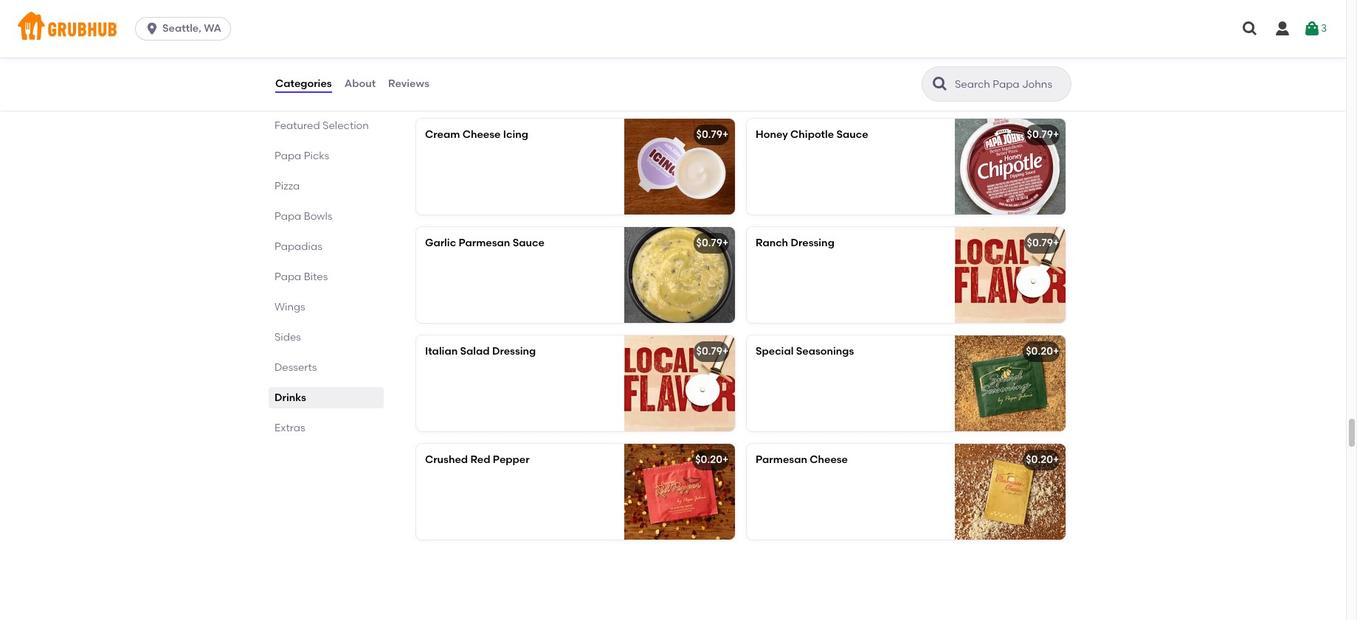 Task type: locate. For each thing, give the bounding box(es) containing it.
papa for papa bowls
[[275, 211, 301, 223]]

0 vertical spatial dressing
[[791, 237, 835, 250]]

sauce for garlic parmesan sauce
[[513, 237, 545, 250]]

svg image inside seattle, wa button
[[145, 21, 160, 36]]

italian salad dressing
[[425, 346, 536, 358]]

1 vertical spatial dressing
[[492, 346, 536, 358]]

2 horizontal spatial svg image
[[1304, 20, 1321, 38]]

seattle, wa button
[[135, 17, 237, 41]]

0 horizontal spatial cheese
[[463, 129, 501, 141]]

cheese for cream
[[463, 129, 501, 141]]

$0.79 for cream cheese icing
[[697, 129, 723, 141]]

1 vertical spatial parmesan
[[756, 454, 808, 467]]

$0.79 for ranch dressing
[[1027, 237, 1053, 250]]

parmesan cheese
[[756, 454, 848, 467]]

ranch dressing
[[756, 237, 835, 250]]

papa bites
[[275, 271, 328, 284]]

best
[[275, 90, 296, 102]]

categories
[[275, 77, 332, 90]]

0 vertical spatial papa
[[275, 150, 301, 163]]

cream cheese icing
[[425, 129, 528, 141]]

$0.79 + for italian salad dressing
[[697, 346, 729, 358]]

dressing right salad
[[492, 346, 536, 358]]

honey
[[756, 129, 788, 141]]

1 vertical spatial sauce
[[513, 237, 545, 250]]

1 papa from the top
[[275, 150, 301, 163]]

honey chipotle sauce image
[[955, 119, 1066, 215]]

0 vertical spatial sauce
[[837, 129, 869, 141]]

dressing right ranch
[[791, 237, 835, 250]]

cheese sauce image
[[955, 11, 1066, 107]]

2 papa from the top
[[275, 211, 301, 223]]

cream cheese icing image
[[625, 119, 735, 215]]

dressing
[[791, 237, 835, 250], [492, 346, 536, 358]]

papa left picks
[[275, 150, 301, 163]]

chipotle
[[791, 129, 834, 141]]

+ for garlic parmesan sauce image
[[723, 237, 729, 250]]

+ for special seasonings "image"
[[1053, 346, 1060, 358]]

1 vertical spatial cheese
[[810, 454, 848, 467]]

1 horizontal spatial cheese
[[810, 454, 848, 467]]

papa for papa picks
[[275, 150, 301, 163]]

$0.20 for parmesan cheese
[[1026, 454, 1053, 467]]

wings
[[275, 301, 305, 314]]

sauce
[[837, 129, 869, 141], [513, 237, 545, 250]]

picks
[[304, 150, 329, 163]]

svg image inside 3 button
[[1304, 20, 1321, 38]]

sides
[[275, 332, 301, 344]]

+ for parmesan cheese image
[[1053, 454, 1060, 467]]

1 horizontal spatial sauce
[[837, 129, 869, 141]]

svg image for 3
[[1304, 20, 1321, 38]]

svg image
[[1274, 20, 1292, 38], [1304, 20, 1321, 38], [145, 21, 160, 36]]

$0.79
[[697, 129, 723, 141], [1027, 129, 1053, 141], [697, 237, 723, 250], [1027, 237, 1053, 250], [697, 346, 723, 358]]

honey chipotle sauce
[[756, 129, 869, 141]]

main navigation navigation
[[0, 0, 1347, 58]]

drinks
[[275, 392, 306, 405]]

icing
[[503, 129, 528, 141]]

$0.20 +
[[1026, 346, 1060, 358], [696, 454, 729, 467], [1026, 454, 1060, 467]]

parmesan
[[459, 237, 510, 250], [756, 454, 808, 467]]

desserts
[[275, 362, 317, 375]]

crushed
[[425, 454, 468, 467]]

papa left bowls
[[275, 211, 301, 223]]

0 vertical spatial cheese
[[463, 129, 501, 141]]

$0.20 + for special seasonings
[[1026, 346, 1060, 358]]

+ for italian salad dressing image
[[723, 346, 729, 358]]

papa left bites
[[275, 271, 301, 284]]

cheese
[[463, 129, 501, 141], [810, 454, 848, 467]]

$0.20
[[1026, 346, 1053, 358], [696, 454, 723, 467], [1026, 454, 1053, 467]]

+
[[723, 129, 729, 141], [1053, 129, 1060, 141], [723, 237, 729, 250], [1053, 237, 1060, 250], [723, 346, 729, 358], [1053, 346, 1060, 358], [723, 454, 729, 467], [1053, 454, 1060, 467]]

0 horizontal spatial sauce
[[513, 237, 545, 250]]

papa
[[275, 150, 301, 163], [275, 211, 301, 223], [275, 271, 301, 284]]

2 vertical spatial papa
[[275, 271, 301, 284]]

3 papa from the top
[[275, 271, 301, 284]]

wa
[[204, 22, 221, 35]]

sellers
[[299, 90, 331, 102]]

0 horizontal spatial parmesan
[[459, 237, 510, 250]]

$0.79 +
[[697, 129, 729, 141], [1027, 129, 1060, 141], [697, 237, 729, 250], [1027, 237, 1060, 250], [697, 346, 729, 358]]

about button
[[344, 58, 377, 111]]

1 vertical spatial papa
[[275, 211, 301, 223]]

0 horizontal spatial svg image
[[145, 21, 160, 36]]

seattle,
[[162, 22, 201, 35]]



Task type: vqa. For each thing, say whether or not it's contained in the screenshot.
the search panda express (3101) search box
no



Task type: describe. For each thing, give the bounding box(es) containing it.
1 horizontal spatial parmesan
[[756, 454, 808, 467]]

parmesan cheese image
[[955, 445, 1066, 541]]

search icon image
[[932, 75, 949, 93]]

bowls
[[304, 211, 333, 223]]

papadias
[[275, 241, 322, 253]]

special seasonings image
[[955, 336, 1066, 432]]

cheese for parmesan
[[810, 454, 848, 467]]

seasonings
[[796, 346, 854, 358]]

salad
[[460, 346, 490, 358]]

3 button
[[1304, 16, 1327, 42]]

papa picks
[[275, 150, 329, 163]]

selection
[[323, 120, 369, 132]]

about
[[345, 77, 376, 90]]

bites
[[304, 271, 328, 284]]

Search Papa Johns search field
[[954, 78, 1067, 92]]

italian
[[425, 346, 458, 358]]

red
[[471, 454, 491, 467]]

garlic parmesan sauce
[[425, 237, 545, 250]]

reviews
[[388, 77, 429, 90]]

best sellers
[[275, 90, 331, 102]]

+ for cream cheese icing 'image' at top
[[723, 129, 729, 141]]

italian salad dressing image
[[625, 336, 735, 432]]

special
[[756, 346, 794, 358]]

ranch
[[756, 237, 789, 250]]

seattle, wa
[[162, 22, 221, 35]]

0 vertical spatial parmesan
[[459, 237, 510, 250]]

0 horizontal spatial dressing
[[492, 346, 536, 358]]

garlic
[[425, 237, 456, 250]]

svg image for seattle, wa
[[145, 21, 160, 36]]

$0.79 + for ranch dressing
[[1027, 237, 1060, 250]]

reviews button
[[388, 58, 430, 111]]

pizza
[[275, 180, 300, 193]]

3
[[1321, 22, 1327, 35]]

pepper
[[493, 454, 530, 467]]

extras
[[275, 423, 305, 435]]

$0.20 + for parmesan cheese
[[1026, 454, 1060, 467]]

sauce for honey chipotle sauce
[[837, 129, 869, 141]]

featured selection
[[275, 120, 369, 132]]

categories button
[[275, 58, 333, 111]]

$0.79 for italian salad dressing
[[697, 346, 723, 358]]

special seasonings
[[756, 346, 854, 358]]

+ for the honey chipotle sauce image
[[1053, 129, 1060, 141]]

papa for papa bites
[[275, 271, 301, 284]]

featured
[[275, 120, 320, 132]]

$0.79 + for cream cheese icing
[[697, 129, 729, 141]]

+ for crushed red pepper image
[[723, 454, 729, 467]]

ranch dressing image
[[955, 228, 1066, 324]]

$0.20 for special seasonings
[[1026, 346, 1053, 358]]

crushed red pepper image
[[625, 445, 735, 541]]

papa bowls
[[275, 211, 333, 223]]

barbeque sauce image
[[625, 11, 735, 107]]

crushed red pepper
[[425, 454, 530, 467]]

+ for ranch dressing "image"
[[1053, 237, 1060, 250]]

1 horizontal spatial dressing
[[791, 237, 835, 250]]

svg image
[[1242, 20, 1259, 38]]

cream
[[425, 129, 460, 141]]

garlic parmesan sauce image
[[625, 228, 735, 324]]

1 horizontal spatial svg image
[[1274, 20, 1292, 38]]



